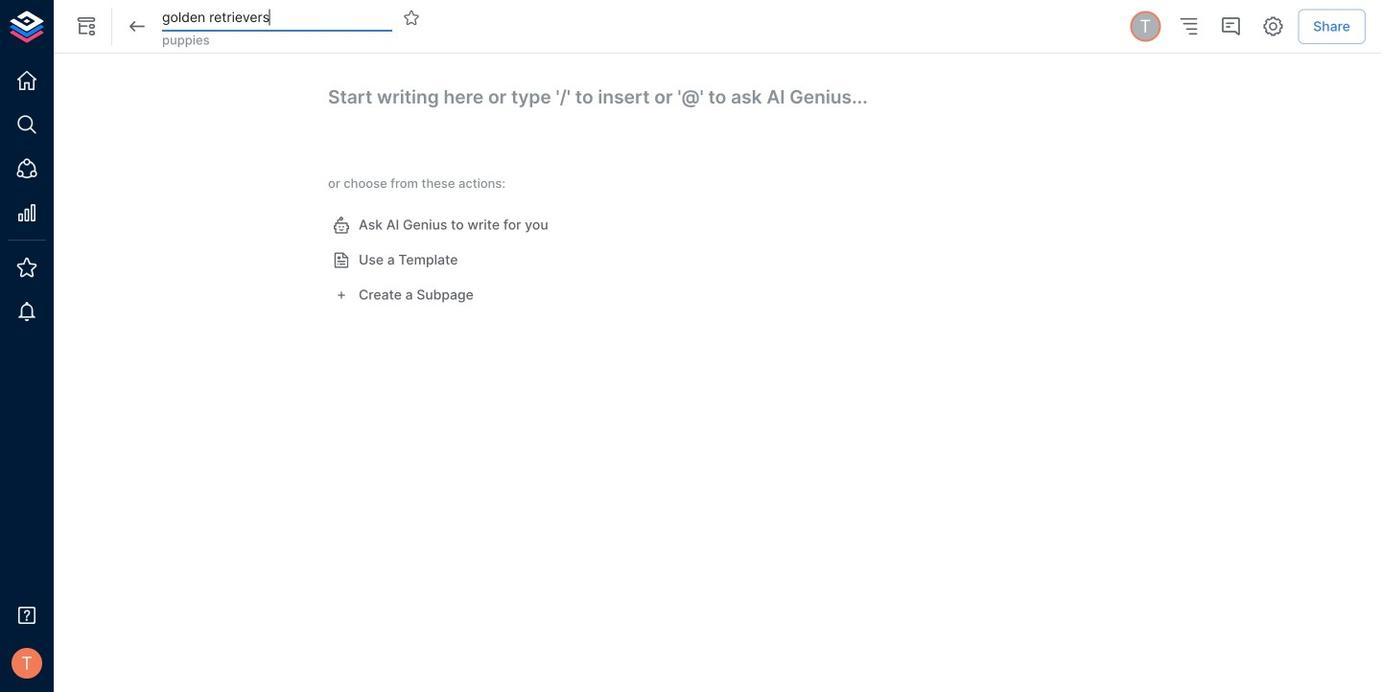 Task type: describe. For each thing, give the bounding box(es) containing it.
show wiki image
[[75, 15, 98, 38]]

comments image
[[1220, 15, 1243, 38]]



Task type: vqa. For each thing, say whether or not it's contained in the screenshot.
tooltip
no



Task type: locate. For each thing, give the bounding box(es) containing it.
go back image
[[126, 15, 149, 38]]

favorite image
[[403, 9, 420, 26]]

settings image
[[1262, 15, 1285, 38]]

None text field
[[162, 4, 392, 32]]

table of contents image
[[1178, 15, 1201, 38]]



